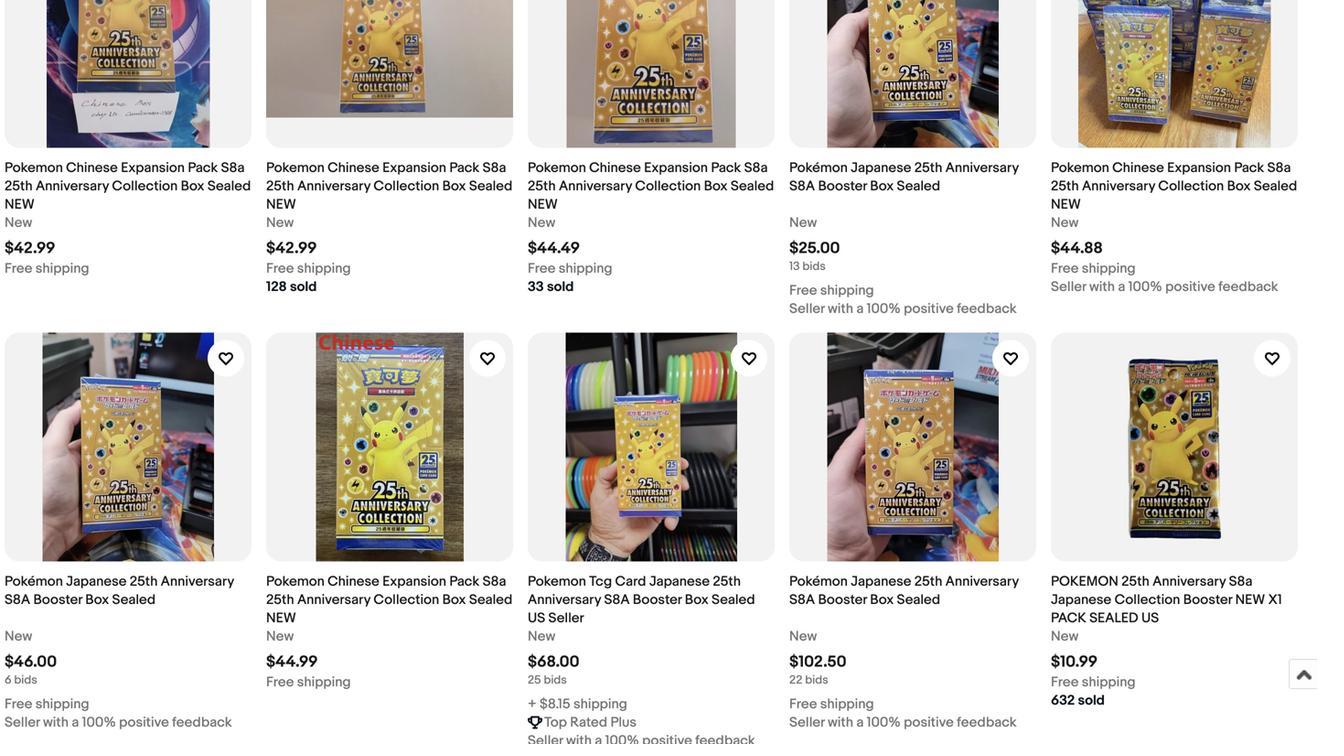 Task type: locate. For each thing, give the bounding box(es) containing it.
pack inside the pokemon chinese expansion pack s8a 25th anniversary collection box sealed new new $44.49 free shipping 33 sold
[[711, 160, 741, 176]]

new for pokemon chinese expansion pack s8a 25th anniversary collection box sealed new new $42.99 free shipping 128 sold
[[266, 196, 296, 213]]

s8a up $102.50 text field
[[790, 592, 815, 608]]

pokemon up $44.99
[[266, 573, 325, 590]]

25th inside pokemon chinese expansion pack s8a 25th anniversary collection box sealed new new $42.99 free shipping 128 sold
[[266, 178, 294, 194]]

rated
[[570, 714, 608, 731]]

expansion inside the pokemon chinese expansion pack s8a 25th anniversary collection box sealed new new $44.49 free shipping 33 sold
[[644, 160, 708, 176]]

shipping
[[35, 260, 89, 277], [297, 260, 351, 277], [559, 260, 613, 277], [1082, 260, 1136, 277], [821, 282, 875, 299], [297, 674, 351, 690], [1082, 674, 1136, 690], [35, 696, 89, 712], [574, 696, 628, 712], [821, 696, 875, 712]]

box for pokemon chinese expansion pack s8a 25th anniversary collection box sealed new new $44.99 free shipping
[[443, 592, 466, 608]]

shipping up 632 sold text field
[[1082, 674, 1136, 690]]

new text field for $68.00
[[528, 627, 556, 646]]

free shipping text field down 22 bids text field
[[790, 695, 875, 713]]

free inside pokemon chinese expansion pack s8a 25th anniversary collection box sealed new new $42.99 free shipping
[[5, 260, 32, 277]]

1 horizontal spatial free shipping text field
[[528, 259, 613, 278]]

expansion
[[121, 160, 185, 176], [383, 160, 447, 176], [644, 160, 708, 176], [1168, 160, 1232, 176], [383, 573, 447, 590]]

a for $46.00
[[72, 714, 79, 731]]

new up $42.99 text box
[[5, 196, 34, 213]]

bids for $46.00
[[14, 673, 37, 687]]

pack inside pokemon chinese expansion pack s8a 25th anniversary collection box sealed new new $42.99 free shipping
[[188, 160, 218, 176]]

new text field up $42.99 text box
[[5, 214, 32, 232]]

new text field down pack
[[1051, 627, 1079, 646]]

25th inside pokemon chinese expansion pack s8a 25th anniversary collection box sealed new new $44.88 free shipping seller with a 100% positive feedback
[[1051, 178, 1079, 194]]

new $46.00 6 bids free shipping seller with a 100% positive feedback
[[5, 628, 232, 731]]

1 $42.99 from the left
[[5, 239, 55, 258]]

pack inside pokemon chinese expansion pack s8a 25th anniversary collection box sealed new new $44.88 free shipping seller with a 100% positive feedback
[[1235, 160, 1265, 176]]

expansion for $42.99
[[383, 160, 447, 176]]

pokemon up $42.99 text field
[[266, 160, 325, 176]]

new text field up $42.99 text field
[[266, 214, 294, 232]]

chinese inside pokemon chinese expansion pack s8a 25th anniversary collection box sealed new new $44.88 free shipping seller with a 100% positive feedback
[[1113, 160, 1165, 176]]

sealed inside the pokemon chinese expansion pack s8a 25th anniversary collection box sealed new new $44.49 free shipping 33 sold
[[731, 178, 775, 194]]

with down 22 bids text field
[[828, 714, 854, 731]]

bids down $25.00
[[803, 259, 826, 274]]

new for pokemon chinese expansion pack s8a 25th anniversary collection box sealed new new $44.99 free shipping
[[266, 610, 296, 626]]

seller with a 100% positive feedback text field for $25.00
[[790, 300, 1017, 318]]

free shipping text field for pokemon chinese expansion pack s8a 25th anniversary collection box sealed new new $42.99 free shipping 128 sold
[[266, 259, 351, 278]]

new text field up $44.88
[[1051, 214, 1079, 232]]

free up 632
[[1051, 674, 1079, 690]]

seller
[[1051, 279, 1087, 295], [790, 301, 825, 317], [549, 610, 585, 626], [5, 714, 40, 731], [790, 714, 825, 731]]

with down $46.00
[[43, 714, 69, 731]]

$10.99
[[1051, 652, 1098, 672]]

feedback for $25.00
[[957, 301, 1017, 317]]

pokemon for pokemon chinese expansion pack s8a 25th anniversary collection box sealed new new $44.99 free shipping
[[266, 573, 325, 590]]

seller for $102.50
[[790, 714, 825, 731]]

seller down $44.88
[[1051, 279, 1087, 295]]

s8a inside pokemon chinese expansion pack s8a 25th anniversary collection box sealed new new $44.88 free shipping seller with a 100% positive feedback
[[1268, 160, 1292, 176]]

with inside new $25.00 13 bids free shipping seller with a 100% positive feedback
[[828, 301, 854, 317]]

new up $68.00 text box at the bottom
[[528, 628, 556, 645]]

a inside new $46.00 6 bids free shipping seller with a 100% positive feedback
[[72, 714, 79, 731]]

expansion inside pokemon chinese expansion pack s8a 25th anniversary collection box sealed new new $44.88 free shipping seller with a 100% positive feedback
[[1168, 160, 1232, 176]]

s8a for $46.00
[[5, 592, 30, 608]]

2 horizontal spatial free shipping text field
[[790, 281, 875, 300]]

with inside pokemon chinese expansion pack s8a 25th anniversary collection box sealed new new $44.88 free shipping seller with a 100% positive feedback
[[1090, 279, 1116, 295]]

s8a
[[790, 178, 815, 194], [5, 592, 30, 608], [604, 592, 630, 608], [790, 592, 815, 608]]

$42.99 for pokemon chinese expansion pack s8a 25th anniversary collection box sealed new new $42.99 free shipping
[[5, 239, 55, 258]]

pokemon inside pokemon chinese expansion pack s8a 25th anniversary collection box sealed new new $42.99 free shipping 128 sold
[[266, 160, 325, 176]]

sealed for pokemon chinese expansion pack s8a 25th anniversary collection box sealed new new $42.99 free shipping
[[208, 178, 251, 194]]

new text field up $46.00
[[5, 627, 32, 646]]

shipping down 6 bids text box
[[35, 696, 89, 712]]

new $25.00 13 bids free shipping seller with a 100% positive feedback
[[790, 215, 1017, 317]]

pokemon for pokemon chinese expansion pack s8a 25th anniversary collection box sealed new new $44.49 free shipping 33 sold
[[528, 160, 586, 176]]

free up "33" in the top left of the page
[[528, 260, 556, 277]]

sealed for pokemon chinese expansion pack s8a 25th anniversary collection box sealed new new $42.99 free shipping 128 sold
[[469, 178, 513, 194]]

seller inside new $25.00 13 bids free shipping seller with a 100% positive feedback
[[790, 301, 825, 317]]

sold inside the pokemon chinese expansion pack s8a 25th anniversary collection box sealed new new $44.49 free shipping 33 sold
[[547, 279, 574, 295]]

pokemon chinese expansion pack s8a 25th anniversary collection box sealed new new $44.99 free shipping
[[266, 573, 513, 690]]

japanese
[[851, 160, 912, 176], [66, 573, 127, 590], [650, 573, 710, 590], [851, 573, 912, 590], [1051, 592, 1112, 608]]

$44.88 text field
[[1051, 239, 1103, 258]]

seller for $46.00
[[5, 714, 40, 731]]

sealed
[[1090, 610, 1139, 626]]

with inside the new $102.50 22 bids free shipping seller with a 100% positive feedback
[[828, 714, 854, 731]]

new up $102.50 text field
[[790, 628, 817, 645]]

s8a up $46.00
[[5, 592, 30, 608]]

sold
[[290, 279, 317, 295], [547, 279, 574, 295], [1079, 692, 1105, 709]]

free down $42.99 text box
[[5, 260, 32, 277]]

card
[[615, 573, 647, 590]]

free shipping text field down $10.99
[[1051, 673, 1136, 691]]

free up 128 at left
[[266, 260, 294, 277]]

with for $25.00
[[828, 301, 854, 317]]

booster for $25.00
[[819, 178, 868, 194]]

100% inside new $46.00 6 bids free shipping seller with a 100% positive feedback
[[82, 714, 116, 731]]

feedback
[[1219, 279, 1279, 295], [957, 301, 1017, 317], [172, 714, 232, 731], [957, 714, 1017, 731]]

chinese for $42.99
[[328, 160, 380, 176]]

s8a inside the pokemon chinese expansion pack s8a 25th anniversary collection box sealed new new $44.49 free shipping 33 sold
[[745, 160, 768, 176]]

bids inside new $25.00 13 bids free shipping seller with a 100% positive feedback
[[803, 259, 826, 274]]

pokemon left tcg
[[528, 573, 586, 590]]

pokemon inside pokemon chinese expansion pack s8a 25th anniversary collection box sealed new new $42.99 free shipping
[[5, 160, 63, 176]]

$8.15
[[540, 696, 571, 712]]

us
[[528, 610, 546, 626], [1142, 610, 1160, 626]]

anniversary
[[946, 160, 1019, 176], [36, 178, 109, 194], [297, 178, 371, 194], [559, 178, 632, 194], [1083, 178, 1156, 194], [161, 573, 234, 590], [946, 573, 1019, 590], [1153, 573, 1227, 590], [297, 592, 371, 608], [528, 592, 601, 608]]

sold right 632
[[1079, 692, 1105, 709]]

new text field for $42.99
[[5, 214, 32, 232]]

pokémon japanese 25th anniversary s8a booster box sealed up new $25.00 13 bids free shipping seller with a 100% positive feedback
[[790, 160, 1019, 194]]

$44.88
[[1051, 239, 1103, 258]]

new text field up $68.00 text box at the bottom
[[528, 627, 556, 646]]

free shipping text field down 6 bids text box
[[5, 695, 89, 713]]

sealed inside pokemon chinese expansion pack s8a 25th anniversary collection box sealed new new $42.99 free shipping 128 sold
[[469, 178, 513, 194]]

collection inside the pokemon chinese expansion pack s8a 25th anniversary collection box sealed new new $44.49 free shipping 33 sold
[[635, 178, 701, 194]]

free shipping text field for $44.49
[[528, 259, 613, 278]]

new up $25.00 text field at the top of the page
[[790, 215, 817, 231]]

free shipping text field down $44.88 text field
[[1051, 259, 1136, 278]]

pokémon up $25.00 text field at the top of the page
[[790, 160, 848, 176]]

pokemon inside pokemon chinese expansion pack s8a 25th anniversary collection box sealed new new $44.88 free shipping seller with a 100% positive feedback
[[1051, 160, 1110, 176]]

seller with a 100% positive feedback text field for $102.50
[[790, 713, 1017, 732]]

100% inside the new $102.50 22 bids free shipping seller with a 100% positive feedback
[[867, 714, 901, 731]]

box inside pokemon tcg card japanese 25th anniversary s8a booster box sealed us seller new $68.00 25 bids + $8.15 shipping
[[685, 592, 709, 608]]

box for pokemon chinese expansion pack s8a 25th anniversary collection box sealed new new $44.88 free shipping seller with a 100% positive feedback
[[1228, 178, 1251, 194]]

pokemon chinese expansion pack s8a 25th anniversary collection box sealed new new $42.99 free shipping
[[5, 160, 251, 277]]

seller inside new $46.00 6 bids free shipping seller with a 100% positive feedback
[[5, 714, 40, 731]]

sold right 128 at left
[[290, 279, 317, 295]]

0 horizontal spatial us
[[528, 610, 546, 626]]

Free shipping text field
[[528, 259, 613, 278], [790, 281, 875, 300], [266, 673, 351, 691]]

free shipping text field down $44.99
[[266, 673, 351, 691]]

box inside pokemon chinese expansion pack s8a 25th anniversary collection box sealed new new $44.88 free shipping seller with a 100% positive feedback
[[1228, 178, 1251, 194]]

expansion inside pokemon chinese expansion pack s8a 25th anniversary collection box sealed new new $42.99 free shipping 128 sold
[[383, 160, 447, 176]]

new
[[5, 196, 34, 213], [266, 196, 296, 213], [528, 196, 558, 213], [1051, 196, 1081, 213], [1236, 592, 1266, 608], [266, 610, 296, 626]]

pokémon up the $46.00 text field
[[5, 573, 63, 590]]

1 vertical spatial free shipping text field
[[790, 281, 875, 300]]

positive inside the new $102.50 22 bids free shipping seller with a 100% positive feedback
[[904, 714, 954, 731]]

new left x1
[[1236, 592, 1266, 608]]

new for pokemon chinese expansion pack s8a 25th anniversary collection box sealed new new $42.99 free shipping
[[5, 196, 34, 213]]

2 us from the left
[[1142, 610, 1160, 626]]

free shipping text field down 13 bids text box on the top right
[[790, 281, 875, 300]]

s8a inside pokemon chinese expansion pack s8a 25th anniversary collection box sealed new new $42.99 free shipping 128 sold
[[483, 160, 506, 176]]

shipping inside pokemon chinese expansion pack s8a 25th anniversary collection box sealed new new $42.99 free shipping
[[35, 260, 89, 277]]

shipping down $44.49 text field
[[559, 260, 613, 277]]

bids down $102.50 text field
[[806, 673, 829, 687]]

100%
[[1129, 279, 1163, 295], [867, 301, 901, 317], [82, 714, 116, 731], [867, 714, 901, 731]]

shipping up 128 sold text box
[[297, 260, 351, 277]]

pokemon
[[5, 160, 63, 176], [266, 160, 325, 176], [528, 160, 586, 176], [1051, 160, 1110, 176], [266, 573, 325, 590], [528, 573, 586, 590]]

new up $44.99
[[266, 610, 296, 626]]

free
[[5, 260, 32, 277], [266, 260, 294, 277], [528, 260, 556, 277], [1051, 260, 1079, 277], [790, 282, 818, 299], [266, 674, 294, 690], [1051, 674, 1079, 690], [5, 696, 32, 712], [790, 696, 818, 712]]

x1
[[1269, 592, 1283, 608]]

2 $42.99 from the left
[[266, 239, 317, 258]]

booster down card in the bottom of the page
[[633, 592, 682, 608]]

25th inside pokemon tcg card japanese 25th anniversary s8a booster box sealed us seller new $68.00 25 bids + $8.15 shipping
[[713, 573, 741, 590]]

free inside the pokemon chinese expansion pack s8a 25th anniversary collection box sealed new new $44.49 free shipping 33 sold
[[528, 260, 556, 277]]

new text field up $25.00 text field at the top of the page
[[790, 214, 817, 232]]

with
[[1090, 279, 1116, 295], [828, 301, 854, 317], [43, 714, 69, 731], [828, 714, 854, 731]]

shipping up top rated plus text box
[[574, 696, 628, 712]]

japanese inside pokemon 25th anniversary s8a japanese collection booster new x1 pack sealed us new $10.99 free shipping 632 sold
[[1051, 592, 1112, 608]]

$10.99 text field
[[1051, 652, 1098, 672]]

tcg
[[589, 573, 612, 590]]

plus
[[611, 714, 637, 731]]

pack
[[188, 160, 218, 176], [450, 160, 480, 176], [711, 160, 741, 176], [1235, 160, 1265, 176], [450, 573, 480, 590]]

chinese for $44.88
[[1113, 160, 1165, 176]]

pokémon japanese 25th anniversary s8a booster box sealed up new $46.00 6 bids free shipping seller with a 100% positive feedback
[[5, 573, 234, 608]]

$25.00 text field
[[790, 239, 840, 258]]

None text field
[[528, 732, 756, 744]]

Free shipping text field
[[5, 259, 89, 278], [266, 259, 351, 278], [1051, 259, 1136, 278], [1051, 673, 1136, 691], [5, 695, 89, 713], [790, 695, 875, 713]]

shipping inside pokemon chinese expansion pack s8a 25th anniversary collection box sealed new new $44.99 free shipping
[[297, 674, 351, 690]]

seller up $68.00 text box at the bottom
[[549, 610, 585, 626]]

free inside pokemon chinese expansion pack s8a 25th anniversary collection box sealed new new $44.88 free shipping seller with a 100% positive feedback
[[1051, 260, 1079, 277]]

box inside the pokemon chinese expansion pack s8a 25th anniversary collection box sealed new new $44.49 free shipping 33 sold
[[704, 178, 728, 194]]

pokemon 25th anniversary s8a japanese collection booster new x1 pack sealed us new $10.99 free shipping 632 sold
[[1051, 573, 1283, 709]]

100% for $46.00
[[82, 714, 116, 731]]

new up $46.00
[[5, 628, 32, 645]]

pokemon tcg card japanese 25th anniversary s8a booster box sealed us seller new $68.00 25 bids + $8.15 shipping
[[528, 573, 755, 712]]

free shipping text field for pokemon chinese expansion pack s8a 25th anniversary collection box sealed new new $44.88 free shipping seller with a 100% positive feedback
[[1051, 259, 1136, 278]]

pokemon for pokemon chinese expansion pack s8a 25th anniversary collection box sealed new new $44.88 free shipping seller with a 100% positive feedback
[[1051, 160, 1110, 176]]

bids for $102.50
[[806, 673, 829, 687]]

anniversary inside pokemon 25th anniversary s8a japanese collection booster new x1 pack sealed us new $10.99 free shipping 632 sold
[[1153, 573, 1227, 590]]

pokémon japanese 25th anniversary s8a booster box sealed
[[790, 160, 1019, 194], [5, 573, 234, 608], [790, 573, 1019, 608]]

japanese for $102.50
[[851, 573, 912, 590]]

sealed inside pokemon tcg card japanese 25th anniversary s8a booster box sealed us seller new $68.00 25 bids + $8.15 shipping
[[712, 592, 755, 608]]

pokémon japanese 25th anniversary s8a booster box sealed for $25.00
[[790, 160, 1019, 194]]

33 sold text field
[[528, 278, 574, 296]]

free down 22 bids text field
[[790, 696, 818, 712]]

s8a down card in the bottom of the page
[[604, 592, 630, 608]]

new up $44.49 text field
[[528, 196, 558, 213]]

collection
[[112, 178, 178, 194], [374, 178, 439, 194], [635, 178, 701, 194], [1159, 178, 1225, 194], [374, 592, 439, 608], [1115, 592, 1181, 608]]

shipping down $44.88 text field
[[1082, 260, 1136, 277]]

bids for $25.00
[[803, 259, 826, 274]]

shipping down 22 bids text field
[[821, 696, 875, 712]]

sold right "33" in the top left of the page
[[547, 279, 574, 295]]

128 sold text field
[[266, 278, 317, 296]]

s8a up $25.00 text field at the top of the page
[[790, 178, 815, 194]]

seller down 22 bids text field
[[790, 714, 825, 731]]

2 horizontal spatial sold
[[1079, 692, 1105, 709]]

a inside new $25.00 13 bids free shipping seller with a 100% positive feedback
[[857, 301, 864, 317]]

new up $44.88
[[1051, 215, 1079, 231]]

pokemon inside pokemon tcg card japanese 25th anniversary s8a booster box sealed us seller new $68.00 25 bids + $8.15 shipping
[[528, 573, 586, 590]]

new up $42.99 text box
[[5, 215, 32, 231]]

33
[[528, 279, 544, 295]]

new down pack
[[1051, 628, 1079, 645]]

booster left x1
[[1184, 592, 1233, 608]]

pack for $42.99
[[450, 160, 480, 176]]

feedback inside new $25.00 13 bids free shipping seller with a 100% positive feedback
[[957, 301, 1017, 317]]

22
[[790, 673, 803, 687]]

0 vertical spatial free shipping text field
[[528, 259, 613, 278]]

s8a
[[221, 160, 245, 176], [483, 160, 506, 176], [745, 160, 768, 176], [1268, 160, 1292, 176], [483, 573, 506, 590], [1230, 573, 1253, 590]]

new up $44.49 text field
[[528, 215, 556, 231]]

New text field
[[5, 214, 32, 232], [528, 214, 556, 232], [5, 627, 32, 646], [266, 627, 294, 646], [1051, 627, 1079, 646]]

new text field up $44.99
[[266, 627, 294, 646]]

a
[[1119, 279, 1126, 295], [857, 301, 864, 317], [72, 714, 79, 731], [857, 714, 864, 731]]

free shipping text field down $42.99 text field
[[266, 259, 351, 278]]

$44.99
[[266, 652, 318, 672]]

box inside pokemon chinese expansion pack s8a 25th anniversary collection box sealed new new $44.99 free shipping
[[443, 592, 466, 608]]

0 horizontal spatial free shipping text field
[[266, 673, 351, 691]]

6
[[5, 673, 11, 687]]

sealed inside pokemon chinese expansion pack s8a 25th anniversary collection box sealed new new $42.99 free shipping
[[208, 178, 251, 194]]

top
[[545, 714, 567, 731]]

13 bids text field
[[790, 259, 826, 274]]

free shipping text field down $44.49 text field
[[528, 259, 613, 278]]

sold inside pokemon 25th anniversary s8a japanese collection booster new x1 pack sealed us new $10.99 free shipping 632 sold
[[1079, 692, 1105, 709]]

booster up $25.00
[[819, 178, 868, 194]]

s8a inside pokemon chinese expansion pack s8a 25th anniversary collection box sealed new new $42.99 free shipping
[[221, 160, 245, 176]]

collection inside pokemon chinese expansion pack s8a 25th anniversary collection box sealed new new $44.99 free shipping
[[374, 592, 439, 608]]

s8a for pokemon chinese expansion pack s8a 25th anniversary collection box sealed new new $44.88 free shipping seller with a 100% positive feedback
[[1268, 160, 1292, 176]]

anniversary inside pokemon chinese expansion pack s8a 25th anniversary collection box sealed new new $42.99 free shipping
[[36, 178, 109, 194]]

0 horizontal spatial sold
[[290, 279, 317, 295]]

new inside pokemon tcg card japanese 25th anniversary s8a booster box sealed us seller new $68.00 25 bids + $8.15 shipping
[[528, 628, 556, 645]]

free shipping text field for pokemon 25th anniversary s8a japanese collection booster new x1 pack sealed us new $10.99 free shipping 632 sold
[[1051, 673, 1136, 691]]

free down 13 bids text box on the top right
[[790, 282, 818, 299]]

free down 6 bids text box
[[5, 696, 32, 712]]

with down $44.88 text field
[[1090, 279, 1116, 295]]

sealed
[[208, 178, 251, 194], [469, 178, 513, 194], [731, 178, 775, 194], [897, 178, 941, 194], [1254, 178, 1298, 194], [112, 592, 156, 608], [469, 592, 513, 608], [712, 592, 755, 608], [897, 592, 941, 608]]

sealed for pokemon chinese expansion pack s8a 25th anniversary collection box sealed new new $44.99 free shipping
[[469, 592, 513, 608]]

box inside pokemon chinese expansion pack s8a 25th anniversary collection box sealed new new $42.99 free shipping 128 sold
[[443, 178, 466, 194]]

new text field for $44.49
[[528, 214, 556, 232]]

pokemon chinese expansion pack s8a 25th anniversary collection box sealed new new $44.88 free shipping seller with a 100% positive feedback
[[1051, 160, 1298, 295]]

new $102.50 22 bids free shipping seller with a 100% positive feedback
[[790, 628, 1017, 731]]

expansion for $44.49
[[644, 160, 708, 176]]

new up $44.88
[[1051, 196, 1081, 213]]

new up $42.99 text field
[[266, 215, 294, 231]]

pokemon for pokemon chinese expansion pack s8a 25th anniversary collection box sealed new new $42.99 free shipping 128 sold
[[266, 160, 325, 176]]

1 horizontal spatial $42.99
[[266, 239, 317, 258]]

New text field
[[266, 214, 294, 232], [790, 214, 817, 232], [1051, 214, 1079, 232], [528, 627, 556, 646], [790, 627, 817, 646]]

pokemon up $44.88
[[1051, 160, 1110, 176]]

chinese inside pokemon chinese expansion pack s8a 25th anniversary collection box sealed new new $42.99 free shipping 128 sold
[[328, 160, 380, 176]]

collection inside pokemon chinese expansion pack s8a 25th anniversary collection box sealed new new $42.99 free shipping
[[112, 178, 178, 194]]

bids down '$68.00'
[[544, 673, 567, 687]]

$42.99
[[5, 239, 55, 258], [266, 239, 317, 258]]

with for $46.00
[[43, 714, 69, 731]]

free shipping text field for $44.99
[[266, 673, 351, 691]]

shipping down $42.99 text box
[[35, 260, 89, 277]]

japanese inside pokemon tcg card japanese 25th anniversary s8a booster box sealed us seller new $68.00 25 bids + $8.15 shipping
[[650, 573, 710, 590]]

a inside pokemon chinese expansion pack s8a 25th anniversary collection box sealed new new $44.88 free shipping seller with a 100% positive feedback
[[1119, 279, 1126, 295]]

shipping down $44.99
[[297, 674, 351, 690]]

free down $44.88
[[1051, 260, 1079, 277]]

new
[[5, 215, 32, 231], [266, 215, 294, 231], [528, 215, 556, 231], [790, 215, 817, 231], [1051, 215, 1079, 231], [5, 628, 32, 645], [266, 628, 294, 645], [528, 628, 556, 645], [790, 628, 817, 645], [1051, 628, 1079, 645]]

positive inside new $46.00 6 bids free shipping seller with a 100% positive feedback
[[119, 714, 169, 731]]

new inside pokemon chinese expansion pack s8a 25th anniversary collection box sealed new new $44.99 free shipping
[[266, 610, 296, 626]]

pokemon up $42.99 text box
[[5, 160, 63, 176]]

$102.50 text field
[[790, 652, 847, 672]]

us right sealed
[[1142, 610, 1160, 626]]

$42.99 text field
[[266, 239, 317, 258]]

feedback inside the new $102.50 22 bids free shipping seller with a 100% positive feedback
[[957, 714, 1017, 731]]

$68.00
[[528, 652, 580, 672]]

bids right 6
[[14, 673, 37, 687]]

box
[[181, 178, 205, 194], [443, 178, 466, 194], [704, 178, 728, 194], [871, 178, 894, 194], [1228, 178, 1251, 194], [85, 592, 109, 608], [443, 592, 466, 608], [685, 592, 709, 608], [871, 592, 894, 608]]

positive
[[1166, 279, 1216, 295], [904, 301, 954, 317], [119, 714, 169, 731], [904, 714, 954, 731]]

new text field for $44.99
[[266, 627, 294, 646]]

with down $25.00
[[828, 301, 854, 317]]

booster up the $46.00 text field
[[33, 592, 82, 608]]

1 horizontal spatial sold
[[547, 279, 574, 295]]

new up $44.99
[[266, 628, 294, 645]]

collection for pokemon chinese expansion pack s8a 25th anniversary collection box sealed new new $44.99 free shipping
[[374, 592, 439, 608]]

chinese
[[66, 160, 118, 176], [328, 160, 380, 176], [589, 160, 641, 176], [1113, 160, 1165, 176], [328, 573, 380, 590]]

pokémon
[[790, 160, 848, 176], [5, 573, 63, 590], [790, 573, 848, 590]]

s8a for pokemon chinese expansion pack s8a 25th anniversary collection box sealed new new $44.49 free shipping 33 sold
[[745, 160, 768, 176]]

new inside pokemon chinese expansion pack s8a 25th anniversary collection box sealed new new $44.88 free shipping seller with a 100% positive feedback
[[1051, 196, 1081, 213]]

new inside the new $102.50 22 bids free shipping seller with a 100% positive feedback
[[790, 628, 817, 645]]

pokemon up $44.49 text field
[[528, 160, 586, 176]]

1 us from the left
[[528, 610, 546, 626]]

sold for $42.99
[[290, 279, 317, 295]]

seller down 13 bids text box on the top right
[[790, 301, 825, 317]]

seller down 6 bids text box
[[5, 714, 40, 731]]

shipping inside pokemon tcg card japanese 25th anniversary s8a booster box sealed us seller new $68.00 25 bids + $8.15 shipping
[[574, 696, 628, 712]]

shipping down 13 bids text box on the top right
[[821, 282, 875, 299]]

$42.99 inside pokemon chinese expansion pack s8a 25th anniversary collection box sealed new new $42.99 free shipping 128 sold
[[266, 239, 317, 258]]

new up $42.99 text field
[[266, 196, 296, 213]]

free down $44.99
[[266, 674, 294, 690]]

pokemon
[[1051, 573, 1119, 590]]

new text field up $102.50 text field
[[790, 627, 817, 646]]

sealed inside pokemon chinese expansion pack s8a 25th anniversary collection box sealed new new $44.99 free shipping
[[469, 592, 513, 608]]

pokemon inside the pokemon chinese expansion pack s8a 25th anniversary collection box sealed new new $44.49 free shipping 33 sold
[[528, 160, 586, 176]]

bids
[[803, 259, 826, 274], [14, 673, 37, 687], [544, 673, 567, 687], [806, 673, 829, 687]]

1 horizontal spatial us
[[1142, 610, 1160, 626]]

booster up $102.50
[[819, 592, 868, 608]]

collection for pokemon chinese expansion pack s8a 25th anniversary collection box sealed new new $42.99 free shipping 128 sold
[[374, 178, 439, 194]]

25th
[[915, 160, 943, 176], [5, 178, 33, 194], [266, 178, 294, 194], [528, 178, 556, 194], [1051, 178, 1079, 194], [130, 573, 158, 590], [713, 573, 741, 590], [915, 573, 943, 590], [1122, 573, 1150, 590], [266, 592, 294, 608]]

bids inside the new $102.50 22 bids free shipping seller with a 100% positive feedback
[[806, 673, 829, 687]]

collection inside pokemon 25th anniversary s8a japanese collection booster new x1 pack sealed us new $10.99 free shipping 632 sold
[[1115, 592, 1181, 608]]

Seller with a 100% positive feedback text field
[[790, 300, 1017, 318], [5, 713, 232, 732], [790, 713, 1017, 732]]

2 vertical spatial free shipping text field
[[266, 673, 351, 691]]

+
[[528, 696, 537, 712]]

us up '$68.00'
[[528, 610, 546, 626]]

seller inside the new $102.50 22 bids free shipping seller with a 100% positive feedback
[[790, 714, 825, 731]]

0 horizontal spatial $42.99
[[5, 239, 55, 258]]

pokémon up $102.50 text field
[[790, 573, 848, 590]]

booster
[[819, 178, 868, 194], [33, 592, 82, 608], [633, 592, 682, 608], [819, 592, 868, 608], [1184, 592, 1233, 608]]

pokémon japanese 25th anniversary s8a booster box sealed up the new $102.50 22 bids free shipping seller with a 100% positive feedback
[[790, 573, 1019, 608]]

new text field up $44.49 text field
[[528, 214, 556, 232]]



Task type: describe. For each thing, give the bounding box(es) containing it.
new inside new $25.00 13 bids free shipping seller with a 100% positive feedback
[[790, 215, 817, 231]]

positive for $102.50
[[904, 714, 954, 731]]

positive for $46.00
[[119, 714, 169, 731]]

feedback for $46.00
[[172, 714, 232, 731]]

new text field for $25.00
[[790, 214, 817, 232]]

128
[[266, 279, 287, 295]]

collection for pokemon chinese expansion pack s8a 25th anniversary collection box sealed new new $44.49 free shipping 33 sold
[[635, 178, 701, 194]]

13
[[790, 259, 800, 274]]

shipping inside new $25.00 13 bids free shipping seller with a 100% positive feedback
[[821, 282, 875, 299]]

sealed for pokemon chinese expansion pack s8a 25th anniversary collection box sealed new new $44.88 free shipping seller with a 100% positive feedback
[[1254, 178, 1298, 194]]

Seller with a 100% positive feedback text field
[[1051, 278, 1279, 296]]

$44.49
[[528, 239, 580, 258]]

anniversary inside pokemon tcg card japanese 25th anniversary s8a booster box sealed us seller new $68.00 25 bids + $8.15 shipping
[[528, 592, 601, 608]]

new for pokemon chinese expansion pack s8a 25th anniversary collection box sealed new new $44.49 free shipping 33 sold
[[528, 196, 558, 213]]

25th inside pokemon chinese expansion pack s8a 25th anniversary collection box sealed new new $44.99 free shipping
[[266, 592, 294, 608]]

$25.00
[[790, 239, 840, 258]]

25th inside pokemon 25th anniversary s8a japanese collection booster new x1 pack sealed us new $10.99 free shipping 632 sold
[[1122, 573, 1150, 590]]

pokemon for pokemon tcg card japanese 25th anniversary s8a booster box sealed us seller new $68.00 25 bids + $8.15 shipping
[[528, 573, 586, 590]]

new inside pokemon chinese expansion pack s8a 25th anniversary collection box sealed new new $44.99 free shipping
[[266, 628, 294, 645]]

pokemon chinese expansion pack s8a 25th anniversary collection box sealed new new $42.99 free shipping 128 sold
[[266, 160, 513, 295]]

shipping inside pokemon 25th anniversary s8a japanese collection booster new x1 pack sealed us new $10.99 free shipping 632 sold
[[1082, 674, 1136, 690]]

shipping inside the new $102.50 22 bids free shipping seller with a 100% positive feedback
[[821, 696, 875, 712]]

expansion for $44.88
[[1168, 160, 1232, 176]]

new text field for $42.99
[[266, 214, 294, 232]]

new inside pokemon chinese expansion pack s8a 25th anniversary collection box sealed new new $42.99 free shipping
[[5, 215, 32, 231]]

100% for $102.50
[[867, 714, 901, 731]]

sold for $44.49
[[547, 279, 574, 295]]

22 bids text field
[[790, 673, 829, 687]]

box for pokemon chinese expansion pack s8a 25th anniversary collection box sealed new new $44.49 free shipping 33 sold
[[704, 178, 728, 194]]

$46.00
[[5, 652, 57, 672]]

box for pokemon chinese expansion pack s8a 25th anniversary collection box sealed new new $42.99 free shipping
[[181, 178, 205, 194]]

a for $25.00
[[857, 301, 864, 317]]

free shipping text field down $42.99 text box
[[5, 259, 89, 278]]

collection for pokemon chinese expansion pack s8a 25th anniversary collection box sealed new new $42.99 free shipping
[[112, 178, 178, 194]]

anniversary inside the pokemon chinese expansion pack s8a 25th anniversary collection box sealed new new $44.49 free shipping 33 sold
[[559, 178, 632, 194]]

new inside pokemon chinese expansion pack s8a 25th anniversary collection box sealed new new $42.99 free shipping 128 sold
[[266, 215, 294, 231]]

pokémon japanese 25th anniversary s8a booster box sealed for $102.50
[[790, 573, 1019, 608]]

25 bids text field
[[528, 673, 567, 687]]

positive inside pokemon chinese expansion pack s8a 25th anniversary collection box sealed new new $44.88 free shipping seller with a 100% positive feedback
[[1166, 279, 1216, 295]]

pack for $44.88
[[1235, 160, 1265, 176]]

+ $8.15 shipping text field
[[528, 695, 628, 713]]

seller inside pokemon tcg card japanese 25th anniversary s8a booster box sealed us seller new $68.00 25 bids + $8.15 shipping
[[549, 610, 585, 626]]

new text field for $102.50
[[790, 627, 817, 646]]

booster for $102.50
[[819, 592, 868, 608]]

expansion inside pokemon chinese expansion pack s8a 25th anniversary collection box sealed new new $44.99 free shipping
[[383, 573, 447, 590]]

free inside pokemon 25th anniversary s8a japanese collection booster new x1 pack sealed us new $10.99 free shipping 632 sold
[[1051, 674, 1079, 690]]

free shipping text field for new $46.00 6 bids free shipping seller with a 100% positive feedback
[[5, 695, 89, 713]]

booster for $46.00
[[33, 592, 82, 608]]

new inside the pokemon chinese expansion pack s8a 25th anniversary collection box sealed new new $44.49 free shipping 33 sold
[[528, 215, 556, 231]]

anniversary inside pokemon chinese expansion pack s8a 25th anniversary collection box sealed new new $44.88 free shipping seller with a 100% positive feedback
[[1083, 178, 1156, 194]]

$42.99 text field
[[5, 239, 55, 258]]

s8a inside pokemon 25th anniversary s8a japanese collection booster new x1 pack sealed us new $10.99 free shipping 632 sold
[[1230, 573, 1253, 590]]

free shipping text field for $25.00
[[790, 281, 875, 300]]

$68.00 text field
[[528, 652, 580, 672]]

$44.49 text field
[[528, 239, 580, 258]]

pokemon for pokemon chinese expansion pack s8a 25th anniversary collection box sealed new new $42.99 free shipping
[[5, 160, 63, 176]]

shipping inside new $46.00 6 bids free shipping seller with a 100% positive feedback
[[35, 696, 89, 712]]

$42.99 for pokemon chinese expansion pack s8a 25th anniversary collection box sealed new new $42.99 free shipping 128 sold
[[266, 239, 317, 258]]

new inside pokemon 25th anniversary s8a japanese collection booster new x1 pack sealed us new $10.99 free shipping 632 sold
[[1051, 628, 1079, 645]]

feedback inside pokemon chinese expansion pack s8a 25th anniversary collection box sealed new new $44.88 free shipping seller with a 100% positive feedback
[[1219, 279, 1279, 295]]

25th inside pokemon chinese expansion pack s8a 25th anniversary collection box sealed new new $42.99 free shipping
[[5, 178, 33, 194]]

s8a for pokemon chinese expansion pack s8a 25th anniversary collection box sealed new new $42.99 free shipping 128 sold
[[483, 160, 506, 176]]

chinese for $44.49
[[589, 160, 641, 176]]

seller for $25.00
[[790, 301, 825, 317]]

positive for $25.00
[[904, 301, 954, 317]]

shipping inside the pokemon chinese expansion pack s8a 25th anniversary collection box sealed new new $44.49 free shipping 33 sold
[[559, 260, 613, 277]]

seller inside pokemon chinese expansion pack s8a 25th anniversary collection box sealed new new $44.88 free shipping seller with a 100% positive feedback
[[1051, 279, 1087, 295]]

seller with a 100% positive feedback text field for $46.00
[[5, 713, 232, 732]]

s8a for $102.50
[[790, 592, 815, 608]]

6 bids text field
[[5, 673, 37, 687]]

new for pokemon chinese expansion pack s8a 25th anniversary collection box sealed new new $44.88 free shipping seller with a 100% positive feedback
[[1051, 196, 1081, 213]]

chinese inside pokemon chinese expansion pack s8a 25th anniversary collection box sealed new new $42.99 free shipping
[[66, 160, 118, 176]]

s8a for $25.00
[[790, 178, 815, 194]]

$44.99 text field
[[266, 652, 318, 672]]

new text field for $10.99
[[1051, 627, 1079, 646]]

$46.00 text field
[[5, 652, 57, 672]]

box for pokemon chinese expansion pack s8a 25th anniversary collection box sealed new new $42.99 free shipping 128 sold
[[443, 178, 466, 194]]

new inside new $46.00 6 bids free shipping seller with a 100% positive feedback
[[5, 628, 32, 645]]

632
[[1051, 692, 1075, 709]]

free shipping text field for new $102.50 22 bids free shipping seller with a 100% positive feedback
[[790, 695, 875, 713]]

free inside new $46.00 6 bids free shipping seller with a 100% positive feedback
[[5, 696, 32, 712]]

pokémon japanese 25th anniversary s8a booster box sealed for $46.00
[[5, 573, 234, 608]]

s8a for pokemon chinese expansion pack s8a 25th anniversary collection box sealed new new $44.99 free shipping
[[483, 573, 506, 590]]

us inside pokemon tcg card japanese 25th anniversary s8a booster box sealed us seller new $68.00 25 bids + $8.15 shipping
[[528, 610, 546, 626]]

shipping inside pokemon chinese expansion pack s8a 25th anniversary collection box sealed new new $42.99 free shipping 128 sold
[[297, 260, 351, 277]]

sealed for pokemon chinese expansion pack s8a 25th anniversary collection box sealed new new $44.49 free shipping 33 sold
[[731, 178, 775, 194]]

pokemon chinese expansion pack s8a 25th anniversary collection box sealed new new $44.49 free shipping 33 sold
[[528, 160, 775, 295]]

expansion inside pokemon chinese expansion pack s8a 25th anniversary collection box sealed new new $42.99 free shipping
[[121, 160, 185, 176]]

new inside pokemon 25th anniversary s8a japanese collection booster new x1 pack sealed us new $10.99 free shipping 632 sold
[[1236, 592, 1266, 608]]

pokémon for $46.00
[[5, 573, 63, 590]]

Top Rated Plus text field
[[545, 713, 637, 732]]

pack inside pokemon chinese expansion pack s8a 25th anniversary collection box sealed new new $44.99 free shipping
[[450, 573, 480, 590]]

sealed for pokemon tcg card japanese 25th anniversary s8a booster box sealed us seller new $68.00 25 bids + $8.15 shipping
[[712, 592, 755, 608]]

100% for $25.00
[[867, 301, 901, 317]]

free inside new $25.00 13 bids free shipping seller with a 100% positive feedback
[[790, 282, 818, 299]]

us inside pokemon 25th anniversary s8a japanese collection booster new x1 pack sealed us new $10.99 free shipping 632 sold
[[1142, 610, 1160, 626]]

chinese inside pokemon chinese expansion pack s8a 25th anniversary collection box sealed new new $44.99 free shipping
[[328, 573, 380, 590]]

bids inside pokemon tcg card japanese 25th anniversary s8a booster box sealed us seller new $68.00 25 bids + $8.15 shipping
[[544, 673, 567, 687]]

shipping inside pokemon chinese expansion pack s8a 25th anniversary collection box sealed new new $44.88 free shipping seller with a 100% positive feedback
[[1082, 260, 1136, 277]]

box for pokemon tcg card japanese 25th anniversary s8a booster box sealed us seller new $68.00 25 bids + $8.15 shipping
[[685, 592, 709, 608]]

$102.50
[[790, 652, 847, 672]]

anniversary inside pokemon chinese expansion pack s8a 25th anniversary collection box sealed new new $44.99 free shipping
[[297, 592, 371, 608]]

new text field for $46.00
[[5, 627, 32, 646]]

s8a inside pokemon tcg card japanese 25th anniversary s8a booster box sealed us seller new $68.00 25 bids + $8.15 shipping
[[604, 592, 630, 608]]

booster inside pokemon 25th anniversary s8a japanese collection booster new x1 pack sealed us new $10.99 free shipping 632 sold
[[1184, 592, 1233, 608]]

collection for pokemon chinese expansion pack s8a 25th anniversary collection box sealed new new $44.88 free shipping seller with a 100% positive feedback
[[1159, 178, 1225, 194]]

new text field for $44.88
[[1051, 214, 1079, 232]]

japanese for $46.00
[[66, 573, 127, 590]]

pokémon for $102.50
[[790, 573, 848, 590]]

new inside pokemon chinese expansion pack s8a 25th anniversary collection box sealed new new $44.88 free shipping seller with a 100% positive feedback
[[1051, 215, 1079, 231]]

pokémon for $25.00
[[790, 160, 848, 176]]

100% inside pokemon chinese expansion pack s8a 25th anniversary collection box sealed new new $44.88 free shipping seller with a 100% positive feedback
[[1129, 279, 1163, 295]]

pack for $44.49
[[711, 160, 741, 176]]

top rated plus
[[545, 714, 637, 731]]

japanese for $25.00
[[851, 160, 912, 176]]

free inside the new $102.50 22 bids free shipping seller with a 100% positive feedback
[[790, 696, 818, 712]]

feedback for $102.50
[[957, 714, 1017, 731]]

pack
[[1051, 610, 1087, 626]]

free inside pokemon chinese expansion pack s8a 25th anniversary collection box sealed new new $44.99 free shipping
[[266, 674, 294, 690]]

25th inside the pokemon chinese expansion pack s8a 25th anniversary collection box sealed new new $44.49 free shipping 33 sold
[[528, 178, 556, 194]]

booster inside pokemon tcg card japanese 25th anniversary s8a booster box sealed us seller new $68.00 25 bids + $8.15 shipping
[[633, 592, 682, 608]]

free inside pokemon chinese expansion pack s8a 25th anniversary collection box sealed new new $42.99 free shipping 128 sold
[[266, 260, 294, 277]]

25
[[528, 673, 541, 687]]

anniversary inside pokemon chinese expansion pack s8a 25th anniversary collection box sealed new new $42.99 free shipping 128 sold
[[297, 178, 371, 194]]

with for $102.50
[[828, 714, 854, 731]]

a for $102.50
[[857, 714, 864, 731]]

s8a for pokemon chinese expansion pack s8a 25th anniversary collection box sealed new new $42.99 free shipping
[[221, 160, 245, 176]]

632 sold text field
[[1051, 691, 1105, 710]]



Task type: vqa. For each thing, say whether or not it's contained in the screenshot.
Best
no



